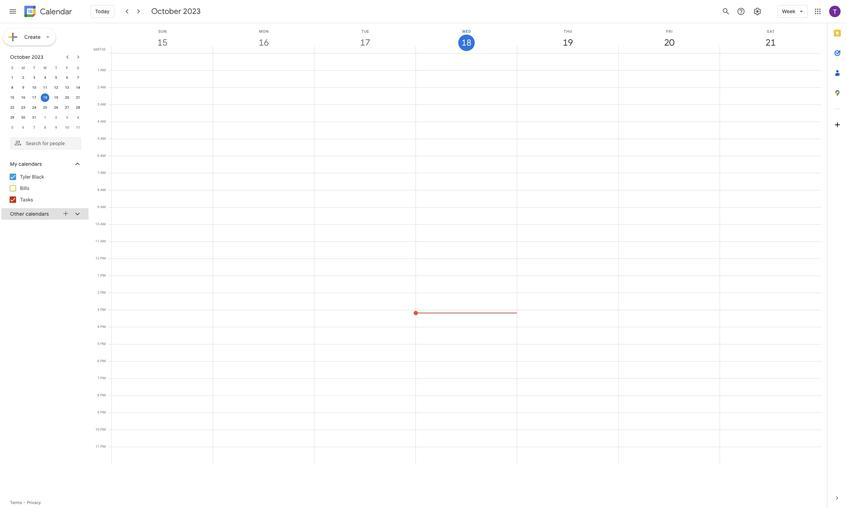 Task type: locate. For each thing, give the bounding box(es) containing it.
grid
[[91, 23, 827, 509]]

am down 5 am
[[100, 154, 106, 158]]

0 horizontal spatial 2023
[[32, 54, 43, 60]]

7
[[77, 76, 79, 80], [33, 126, 35, 130], [97, 171, 99, 175], [97, 377, 99, 381]]

11 up 18, today element
[[43, 86, 47, 90]]

s left m
[[11, 66, 13, 70]]

am up '12 pm'
[[100, 240, 106, 244]]

am for 8 am
[[100, 188, 106, 192]]

thu 19
[[563, 29, 573, 49]]

10 am from the top
[[100, 222, 106, 226]]

17 link
[[357, 35, 373, 51]]

pm down 6 pm
[[100, 377, 106, 381]]

7 am
[[97, 171, 106, 175]]

16 up 23
[[21, 96, 25, 100]]

10 pm
[[95, 428, 106, 432]]

10 up 11 am
[[95, 222, 99, 226]]

0 vertical spatial 17
[[360, 37, 370, 49]]

3 cell from the left
[[315, 53, 416, 465]]

25 element
[[41, 104, 49, 112]]

9 am
[[97, 205, 106, 209]]

row containing s
[[7, 63, 84, 73]]

3 up 4 am
[[97, 102, 99, 106]]

pm down 9 pm
[[100, 428, 106, 432]]

21
[[765, 37, 776, 49], [76, 96, 80, 100]]

12 for 12
[[54, 86, 58, 90]]

1 horizontal spatial 17
[[360, 37, 370, 49]]

t left w in the left top of the page
[[33, 66, 35, 70]]

1 vertical spatial 21
[[76, 96, 80, 100]]

5 pm from the top
[[100, 325, 106, 329]]

21 inside 21 element
[[76, 96, 80, 100]]

18 down 11 element
[[43, 96, 47, 100]]

1 horizontal spatial 16
[[258, 37, 269, 49]]

20 inside column header
[[664, 37, 674, 49]]

am for 2 am
[[100, 85, 106, 89]]

0 horizontal spatial 18
[[43, 96, 47, 100]]

6 am from the top
[[100, 154, 106, 158]]

1 for november 1 "element"
[[44, 116, 46, 120]]

22
[[10, 106, 14, 110]]

21 inside 21 column header
[[765, 37, 776, 49]]

0 horizontal spatial 12
[[54, 86, 58, 90]]

gmt-
[[93, 47, 102, 51]]

1 vertical spatial october 2023
[[10, 54, 43, 60]]

9 am from the top
[[100, 205, 106, 209]]

5 up 6 pm
[[97, 342, 99, 346]]

9 up 16 element
[[22, 86, 24, 90]]

am for 9 am
[[100, 205, 106, 209]]

am for 6 am
[[100, 154, 106, 158]]

18
[[461, 37, 471, 49], [43, 96, 47, 100]]

10 up 11 pm
[[95, 428, 99, 432]]

row containing 5
[[7, 123, 84, 133]]

november 8 element
[[41, 124, 49, 132]]

7 up 8 am
[[97, 171, 99, 175]]

main drawer image
[[9, 7, 17, 16]]

31 element
[[30, 114, 38, 122]]

8 up '9 am'
[[97, 188, 99, 192]]

am down 8 am
[[100, 205, 106, 209]]

23 element
[[19, 104, 28, 112]]

0 vertical spatial 20
[[664, 37, 674, 49]]

2023
[[183, 6, 201, 16], [32, 54, 43, 60]]

0 horizontal spatial october
[[10, 54, 30, 60]]

0 horizontal spatial s
[[11, 66, 13, 70]]

october 2023 up m
[[10, 54, 43, 60]]

8 am from the top
[[100, 188, 106, 192]]

terms
[[10, 501, 22, 506]]

10 pm from the top
[[100, 411, 106, 415]]

12 up 19 element
[[54, 86, 58, 90]]

s right f
[[77, 66, 79, 70]]

pm down 8 pm
[[100, 411, 106, 415]]

1 horizontal spatial 15
[[157, 37, 167, 49]]

17 column header
[[314, 23, 416, 53]]

row group
[[7, 73, 84, 133]]

21 column header
[[720, 23, 822, 53]]

19
[[563, 37, 573, 49], [54, 96, 58, 100]]

1 vertical spatial october
[[10, 54, 30, 60]]

calendars for other calendars
[[26, 211, 49, 217]]

s
[[11, 66, 13, 70], [77, 66, 79, 70]]

gmt-05
[[93, 47, 106, 51]]

6 down 30 element on the top
[[22, 126, 24, 130]]

am up '9 am'
[[100, 188, 106, 192]]

november 5 element
[[8, 124, 17, 132]]

1 horizontal spatial october
[[151, 6, 181, 16]]

None search field
[[0, 134, 89, 150]]

1 am from the top
[[100, 68, 106, 72]]

9 up 10 pm
[[97, 411, 99, 415]]

pm down 2 pm
[[100, 308, 106, 312]]

11 am from the top
[[100, 240, 106, 244]]

pm up 6 pm
[[100, 342, 106, 346]]

3 am from the top
[[100, 102, 106, 106]]

0 vertical spatial 21
[[765, 37, 776, 49]]

1 pm from the top
[[100, 257, 106, 261]]

11 down november 4 element
[[76, 126, 80, 130]]

october 2023 up sun
[[151, 6, 201, 16]]

0 horizontal spatial 21
[[76, 96, 80, 100]]

11 down 10 pm
[[95, 445, 99, 449]]

calendars down tasks
[[26, 211, 49, 217]]

19 down thu
[[563, 37, 573, 49]]

21 link
[[763, 35, 779, 51]]

5 for november 5 element
[[11, 126, 13, 130]]

0 vertical spatial 19
[[563, 37, 573, 49]]

3 am
[[97, 102, 106, 106]]

18 cell
[[40, 93, 51, 103]]

wed 18
[[461, 29, 471, 49]]

11 for 11 element
[[43, 86, 47, 90]]

6 up 7 pm
[[97, 360, 99, 363]]

5 for 5 pm
[[97, 342, 99, 346]]

2 t from the left
[[55, 66, 57, 70]]

12 pm from the top
[[100, 445, 106, 449]]

15 link
[[154, 35, 171, 51]]

4 down w in the left top of the page
[[44, 76, 46, 80]]

16 element
[[19, 94, 28, 102]]

7 am from the top
[[100, 171, 106, 175]]

12 down 11 am
[[95, 257, 99, 261]]

18 link
[[458, 35, 475, 51]]

w
[[44, 66, 47, 70]]

31
[[32, 116, 36, 120]]

4 for november 4 element
[[77, 116, 79, 120]]

11 down 10 am at the left
[[95, 240, 99, 244]]

7 cell from the left
[[720, 53, 822, 465]]

tue
[[361, 29, 369, 34]]

am up 2 am
[[100, 68, 106, 72]]

10 down november 3 element
[[65, 126, 69, 130]]

pm up 7 pm
[[100, 360, 106, 363]]

am for 1 am
[[100, 68, 106, 72]]

0 vertical spatial 12
[[54, 86, 58, 90]]

19 element
[[52, 94, 60, 102]]

3 pm from the top
[[100, 291, 106, 295]]

4 pm from the top
[[100, 308, 106, 312]]

24 element
[[30, 104, 38, 112]]

1 down 25 element
[[44, 116, 46, 120]]

5 for 5 am
[[97, 137, 99, 141]]

15 up 22
[[10, 96, 14, 100]]

10 for 10 element
[[32, 86, 36, 90]]

18 column header
[[416, 23, 517, 53]]

0 vertical spatial 16
[[258, 37, 269, 49]]

0 horizontal spatial 19
[[54, 96, 58, 100]]

grid containing 15
[[91, 23, 827, 509]]

4 am from the top
[[100, 120, 106, 124]]

row
[[109, 53, 822, 465], [7, 63, 84, 73], [7, 73, 84, 83], [7, 83, 84, 93], [7, 93, 84, 103], [7, 103, 84, 113], [7, 113, 84, 123], [7, 123, 84, 133]]

4 up 5 am
[[97, 120, 99, 124]]

pm for 5 pm
[[100, 342, 106, 346]]

mon 16
[[258, 29, 269, 49]]

6 pm from the top
[[100, 342, 106, 346]]

6 down 5 am
[[97, 154, 99, 158]]

6
[[66, 76, 68, 80], [22, 126, 24, 130], [97, 154, 99, 158], [97, 360, 99, 363]]

15 element
[[8, 94, 17, 102]]

6 for 6 pm
[[97, 360, 99, 363]]

privacy
[[27, 501, 41, 506]]

12 element
[[52, 84, 60, 92]]

1 down '12 pm'
[[97, 274, 99, 278]]

2 up 3 am
[[97, 85, 99, 89]]

tyler black
[[20, 174, 44, 180]]

9 for november 9 element at the left of page
[[55, 126, 57, 130]]

17 down 10 element
[[32, 96, 36, 100]]

tab list
[[828, 23, 847, 489]]

5 cell from the left
[[517, 53, 619, 465]]

1 horizontal spatial t
[[55, 66, 57, 70]]

1 vertical spatial 15
[[10, 96, 14, 100]]

16 down "mon"
[[258, 37, 269, 49]]

am
[[100, 68, 106, 72], [100, 85, 106, 89], [100, 102, 106, 106], [100, 120, 106, 124], [100, 137, 106, 141], [100, 154, 106, 158], [100, 171, 106, 175], [100, 188, 106, 192], [100, 205, 106, 209], [100, 222, 106, 226], [100, 240, 106, 244]]

2 for november 2 element
[[55, 116, 57, 120]]

9 for 9 pm
[[97, 411, 99, 415]]

10
[[32, 86, 36, 90], [65, 126, 69, 130], [95, 222, 99, 226], [95, 428, 99, 432]]

1 horizontal spatial october 2023
[[151, 6, 201, 16]]

am for 7 am
[[100, 171, 106, 175]]

5 up 12 element
[[55, 76, 57, 80]]

1 vertical spatial 12
[[95, 257, 99, 261]]

1 vertical spatial 17
[[32, 96, 36, 100]]

2 down '1 pm'
[[97, 291, 99, 295]]

row containing 15
[[7, 93, 84, 103]]

add other calendars image
[[62, 210, 69, 217]]

0 vertical spatial 15
[[157, 37, 167, 49]]

11
[[43, 86, 47, 90], [76, 126, 80, 130], [95, 240, 99, 244], [95, 445, 99, 449]]

18 inside wed 18
[[461, 37, 471, 49]]

15
[[157, 37, 167, 49], [10, 96, 14, 100]]

4
[[44, 76, 46, 80], [77, 116, 79, 120], [97, 120, 99, 124], [97, 325, 99, 329]]

1 vertical spatial 18
[[43, 96, 47, 100]]

0 horizontal spatial 20
[[65, 96, 69, 100]]

pm
[[100, 257, 106, 261], [100, 274, 106, 278], [100, 291, 106, 295], [100, 308, 106, 312], [100, 325, 106, 329], [100, 342, 106, 346], [100, 360, 106, 363], [100, 377, 106, 381], [100, 394, 106, 398], [100, 411, 106, 415], [100, 428, 106, 432], [100, 445, 106, 449]]

0 horizontal spatial 15
[[10, 96, 14, 100]]

3 down 27 element at the top left
[[66, 116, 68, 120]]

t
[[33, 66, 35, 70], [55, 66, 57, 70]]

0 vertical spatial calendars
[[19, 161, 42, 167]]

pm for 9 pm
[[100, 411, 106, 415]]

thu
[[564, 29, 573, 34]]

4 down 3 pm
[[97, 325, 99, 329]]

19 down 12 element
[[54, 96, 58, 100]]

16 inside row
[[21, 96, 25, 100]]

tasks
[[20, 197, 33, 203]]

8 down november 1 "element"
[[44, 126, 46, 130]]

11 for "november 11" element
[[76, 126, 80, 130]]

pm up '1 pm'
[[100, 257, 106, 261]]

9 down november 2 element
[[55, 126, 57, 130]]

29
[[10, 116, 14, 120]]

cell
[[112, 53, 213, 465], [213, 53, 315, 465], [315, 53, 416, 465], [414, 53, 517, 465], [517, 53, 619, 465], [619, 53, 720, 465], [720, 53, 822, 465]]

1 horizontal spatial 19
[[563, 37, 573, 49]]

fri
[[666, 29, 673, 34]]

8 pm from the top
[[100, 377, 106, 381]]

12 inside row
[[54, 86, 58, 90]]

other calendars
[[10, 211, 49, 217]]

t left f
[[55, 66, 57, 70]]

calendars
[[19, 161, 42, 167], [26, 211, 49, 217]]

am up 8 am
[[100, 171, 106, 175]]

row containing 8
[[7, 83, 84, 93]]

20 link
[[661, 35, 678, 51]]

21 down sat
[[765, 37, 776, 49]]

2 pm from the top
[[100, 274, 106, 278]]

october up m
[[10, 54, 30, 60]]

16
[[258, 37, 269, 49], [21, 96, 25, 100]]

6 inside november 6 element
[[22, 126, 24, 130]]

0 horizontal spatial 17
[[32, 96, 36, 100]]

28 element
[[74, 104, 82, 112]]

pm for 12 pm
[[100, 257, 106, 261]]

1 inside "element"
[[44, 116, 46, 120]]

october
[[151, 6, 181, 16], [10, 54, 30, 60]]

pm down 10 pm
[[100, 445, 106, 449]]

am down '9 am'
[[100, 222, 106, 226]]

22 element
[[8, 104, 17, 112]]

8 up 9 pm
[[97, 394, 99, 398]]

21 down 14 element
[[76, 96, 80, 100]]

pm down 7 pm
[[100, 394, 106, 398]]

1 horizontal spatial 2023
[[183, 6, 201, 16]]

4 cell from the left
[[414, 53, 517, 465]]

calendar heading
[[39, 7, 72, 17]]

1 horizontal spatial 20
[[664, 37, 674, 49]]

9
[[22, 86, 24, 90], [55, 126, 57, 130], [97, 205, 99, 209], [97, 411, 99, 415]]

am up 6 am
[[100, 137, 106, 141]]

1 horizontal spatial 21
[[765, 37, 776, 49]]

pm for 10 pm
[[100, 428, 106, 432]]

my calendars
[[10, 161, 42, 167]]

12
[[54, 86, 58, 90], [95, 257, 99, 261]]

pm for 1 pm
[[100, 274, 106, 278]]

4 down 28 element
[[77, 116, 79, 120]]

20
[[664, 37, 674, 49], [65, 96, 69, 100]]

3 down 2 pm
[[97, 308, 99, 312]]

1 horizontal spatial 12
[[95, 257, 99, 261]]

11 pm from the top
[[100, 428, 106, 432]]

1 cell from the left
[[112, 53, 213, 465]]

pm for 4 pm
[[100, 325, 106, 329]]

19 link
[[560, 35, 576, 51]]

3
[[33, 76, 35, 80], [97, 102, 99, 106], [66, 116, 68, 120], [97, 308, 99, 312]]

1 vertical spatial calendars
[[26, 211, 49, 217]]

row containing 1
[[7, 73, 84, 83]]

9 pm
[[97, 411, 106, 415]]

7 down 6 pm
[[97, 377, 99, 381]]

7 pm from the top
[[100, 360, 106, 363]]

1 s from the left
[[11, 66, 13, 70]]

1 horizontal spatial s
[[77, 66, 79, 70]]

pm down 3 pm
[[100, 325, 106, 329]]

1 vertical spatial 19
[[54, 96, 58, 100]]

19 inside "column header"
[[563, 37, 573, 49]]

calendars up tyler black
[[19, 161, 42, 167]]

16 column header
[[213, 23, 315, 53]]

5 down 29 element
[[11, 126, 13, 130]]

17
[[360, 37, 370, 49], [32, 96, 36, 100]]

7 down 31 element
[[33, 126, 35, 130]]

20 inside grid
[[65, 96, 69, 100]]

am up 3 am
[[100, 85, 106, 89]]

17 inside october 2023 grid
[[32, 96, 36, 100]]

november 6 element
[[19, 124, 28, 132]]

5 up 6 am
[[97, 137, 99, 141]]

26 element
[[52, 104, 60, 112]]

11 pm
[[95, 445, 106, 449]]

pm up 3 pm
[[100, 291, 106, 295]]

2 am from the top
[[100, 85, 106, 89]]

october up sun
[[151, 6, 181, 16]]

1 up 2 am
[[97, 68, 99, 72]]

november 1 element
[[41, 114, 49, 122]]

mon
[[259, 29, 269, 34]]

20 down fri
[[664, 37, 674, 49]]

15 down sun
[[157, 37, 167, 49]]

november 9 element
[[52, 124, 60, 132]]

0 horizontal spatial 16
[[21, 96, 25, 100]]

2 down 26 element
[[55, 116, 57, 120]]

1 t from the left
[[33, 66, 35, 70]]

5 am from the top
[[100, 137, 106, 141]]

am up 5 am
[[100, 120, 106, 124]]

today button
[[91, 3, 114, 20]]

8 for 8 pm
[[97, 394, 99, 398]]

8 am
[[97, 188, 106, 192]]

20 down 13 element
[[65, 96, 69, 100]]

0 horizontal spatial t
[[33, 66, 35, 70]]

8
[[11, 86, 13, 90], [44, 126, 46, 130], [97, 188, 99, 192], [97, 394, 99, 398]]

11 for 11 pm
[[95, 445, 99, 449]]

pm up 2 pm
[[100, 274, 106, 278]]

12 pm
[[95, 257, 106, 261]]

9 up 10 am at the left
[[97, 205, 99, 209]]

10 up 17 element
[[32, 86, 36, 90]]

1 vertical spatial 16
[[21, 96, 25, 100]]

9 pm from the top
[[100, 394, 106, 398]]

17 down tue
[[360, 37, 370, 49]]

0 vertical spatial 18
[[461, 37, 471, 49]]

23
[[21, 106, 25, 110]]

1
[[97, 68, 99, 72], [11, 76, 13, 80], [44, 116, 46, 120], [97, 274, 99, 278]]

am up 4 am
[[100, 102, 106, 106]]

5
[[55, 76, 57, 80], [11, 126, 13, 130], [97, 137, 99, 141], [97, 342, 99, 346]]

15 column header
[[111, 23, 213, 53]]

11 for 11 am
[[95, 240, 99, 244]]

1 vertical spatial 20
[[65, 96, 69, 100]]

18 down wed
[[461, 37, 471, 49]]

1 horizontal spatial 18
[[461, 37, 471, 49]]



Task type: vqa. For each thing, say whether or not it's contained in the screenshot.


Task type: describe. For each thing, give the bounding box(es) containing it.
16 inside mon 16
[[258, 37, 269, 49]]

12 for 12 pm
[[95, 257, 99, 261]]

6 down f
[[66, 76, 68, 80]]

7 for 7 pm
[[97, 377, 99, 381]]

Search for people text field
[[14, 137, 77, 150]]

14
[[76, 86, 80, 90]]

pm for 8 pm
[[100, 394, 106, 398]]

7 for november 7 element
[[33, 126, 35, 130]]

my calendars button
[[1, 159, 89, 170]]

11 element
[[41, 84, 49, 92]]

my
[[10, 161, 17, 167]]

18, today element
[[41, 94, 49, 102]]

30 element
[[19, 114, 28, 122]]

2 cell from the left
[[213, 53, 315, 465]]

18 inside cell
[[43, 96, 47, 100]]

settings menu image
[[753, 7, 762, 16]]

pm for 3 pm
[[100, 308, 106, 312]]

bills
[[20, 186, 29, 191]]

8 for november 8 element
[[44, 126, 46, 130]]

november 7 element
[[30, 124, 38, 132]]

05
[[102, 47, 106, 51]]

november 4 element
[[74, 114, 82, 122]]

11 am
[[95, 240, 106, 244]]

2 am
[[97, 85, 106, 89]]

week button
[[778, 3, 808, 20]]

week
[[782, 8, 796, 15]]

10 element
[[30, 84, 38, 92]]

pm for 11 pm
[[100, 445, 106, 449]]

8 pm
[[97, 394, 106, 398]]

other
[[10, 211, 24, 217]]

26
[[54, 106, 58, 110]]

tue 17
[[360, 29, 370, 49]]

create
[[24, 34, 41, 40]]

17 inside "column header"
[[360, 37, 370, 49]]

row containing 29
[[7, 113, 84, 123]]

16 link
[[256, 35, 272, 51]]

1 vertical spatial 2023
[[32, 54, 43, 60]]

terms link
[[10, 501, 22, 506]]

6 pm
[[97, 360, 106, 363]]

sat
[[767, 29, 775, 34]]

10 for 10 am
[[95, 222, 99, 226]]

13
[[65, 86, 69, 90]]

4 for 4 pm
[[97, 325, 99, 329]]

7 pm
[[97, 377, 106, 381]]

4 am
[[97, 120, 106, 124]]

november 3 element
[[63, 114, 71, 122]]

0 vertical spatial october
[[151, 6, 181, 16]]

fri 20
[[664, 29, 674, 49]]

2 for 2 am
[[97, 85, 99, 89]]

6 for november 6 element
[[22, 126, 24, 130]]

wed
[[462, 29, 471, 34]]

19 inside row
[[54, 96, 58, 100]]

24
[[32, 106, 36, 110]]

am for 10 am
[[100, 222, 106, 226]]

f
[[66, 66, 68, 70]]

3 for november 3 element
[[66, 116, 68, 120]]

7 up the 14
[[77, 76, 79, 80]]

21 element
[[74, 94, 82, 102]]

pm for 7 pm
[[100, 377, 106, 381]]

sat 21
[[765, 29, 776, 49]]

m
[[22, 66, 25, 70]]

6 am
[[97, 154, 106, 158]]

1 pm
[[97, 274, 106, 278]]

0 vertical spatial october 2023
[[151, 6, 201, 16]]

row group containing 1
[[7, 73, 84, 133]]

other calendars button
[[1, 209, 89, 220]]

6 cell from the left
[[619, 53, 720, 465]]

8 up '15' element
[[11, 86, 13, 90]]

0 horizontal spatial october 2023
[[10, 54, 43, 60]]

27
[[65, 106, 69, 110]]

terms – privacy
[[10, 501, 41, 506]]

4 for 4 am
[[97, 120, 99, 124]]

1 for 1 am
[[97, 68, 99, 72]]

6 for 6 am
[[97, 154, 99, 158]]

15 inside column header
[[157, 37, 167, 49]]

10 for november 10 element
[[65, 126, 69, 130]]

create button
[[3, 29, 56, 46]]

sun 15
[[157, 29, 167, 49]]

19 column header
[[517, 23, 619, 53]]

2 s from the left
[[77, 66, 79, 70]]

28
[[76, 106, 80, 110]]

3 pm
[[97, 308, 106, 312]]

7 for 7 am
[[97, 171, 99, 175]]

27 element
[[63, 104, 71, 112]]

october 2023 grid
[[7, 63, 84, 133]]

–
[[23, 501, 26, 506]]

5 am
[[97, 137, 106, 141]]

10 for 10 pm
[[95, 428, 99, 432]]

30
[[21, 116, 25, 120]]

1 up '15' element
[[11, 76, 13, 80]]

pm for 2 pm
[[100, 291, 106, 295]]

calendars for my calendars
[[19, 161, 42, 167]]

8 for 8 am
[[97, 188, 99, 192]]

november 10 element
[[63, 124, 71, 132]]

privacy link
[[27, 501, 41, 506]]

am for 4 am
[[100, 120, 106, 124]]

4 pm
[[97, 325, 106, 329]]

calendar element
[[23, 4, 72, 20]]

black
[[32, 174, 44, 180]]

3 for 3 am
[[97, 102, 99, 106]]

5 pm
[[97, 342, 106, 346]]

pm for 6 pm
[[100, 360, 106, 363]]

1 for 1 pm
[[97, 274, 99, 278]]

10 am
[[95, 222, 106, 226]]

3 for 3 pm
[[97, 308, 99, 312]]

2 down m
[[22, 76, 24, 80]]

calendar
[[40, 7, 72, 17]]

17 element
[[30, 94, 38, 102]]

2 for 2 pm
[[97, 291, 99, 295]]

29 element
[[8, 114, 17, 122]]

14 element
[[74, 84, 82, 92]]

november 2 element
[[52, 114, 60, 122]]

13 element
[[63, 84, 71, 92]]

tyler
[[20, 174, 31, 180]]

am for 3 am
[[100, 102, 106, 106]]

20 element
[[63, 94, 71, 102]]

row containing 22
[[7, 103, 84, 113]]

am for 5 am
[[100, 137, 106, 141]]

0 vertical spatial 2023
[[183, 6, 201, 16]]

my calendars list
[[1, 171, 89, 206]]

2 pm
[[97, 291, 106, 295]]

15 inside row
[[10, 96, 14, 100]]

9 for 9 am
[[97, 205, 99, 209]]

november 11 element
[[74, 124, 82, 132]]

today
[[95, 8, 110, 15]]

25
[[43, 106, 47, 110]]

3 up 10 element
[[33, 76, 35, 80]]

1 am
[[97, 68, 106, 72]]

20 column header
[[618, 23, 720, 53]]

sun
[[158, 29, 167, 34]]

am for 11 am
[[100, 240, 106, 244]]



